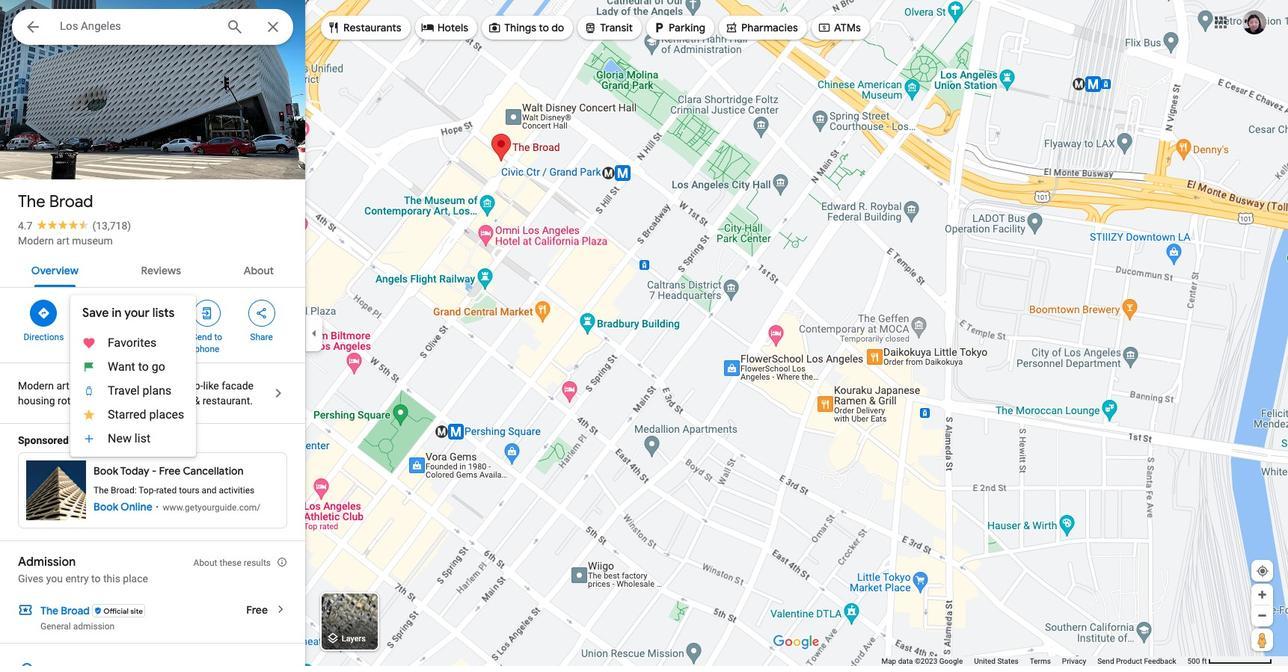 Task type: vqa. For each thing, say whether or not it's contained in the screenshot.


Task type: locate. For each thing, give the bounding box(es) containing it.
by
[[79, 436, 89, 446]]

0 vertical spatial art
[[56, 235, 69, 247]]

new list
[[108, 432, 151, 446]]

google maps element
[[0, 0, 1289, 667]]

save for save in your lists
[[82, 306, 109, 321]]

1 art from the top
[[56, 235, 69, 247]]

save
[[82, 306, 109, 321], [89, 332, 108, 343]]

the up general
[[40, 605, 58, 618]]

 transit
[[584, 19, 633, 36]]

1 vertical spatial book
[[94, 501, 118, 514]]

0 vertical spatial send
[[192, 332, 212, 343]]

art for modern art museum with a honeycomb-like facade housing rotating exhibits, plus a shop & restaurant.
[[56, 380, 69, 392]]

go
[[152, 360, 165, 374]]

reviews button
[[129, 251, 193, 287]]

phone
[[195, 344, 220, 355]]

in
[[112, 306, 122, 321]]

the
[[18, 192, 45, 213], [94, 486, 109, 496], [40, 605, 58, 618]]

to up phone
[[214, 332, 222, 343]]

art inside button
[[56, 235, 69, 247]]

about for about
[[244, 264, 274, 278]]

tab list
[[0, 251, 305, 287]]

art for modern art museum
[[56, 235, 69, 247]]

the broad main content
[[0, 0, 305, 667]]

the broad up 4.7 stars image on the top
[[18, 192, 93, 213]]

tours
[[179, 486, 200, 496]]

united states
[[975, 658, 1019, 666]]

send up phone
[[192, 332, 212, 343]]

0 vertical spatial a
[[138, 380, 143, 392]]

(13,718)
[[92, 220, 131, 232]]

2 modern from the top
[[18, 380, 54, 392]]

send inside send to phone
[[192, 332, 212, 343]]

travel
[[108, 384, 140, 398]]

activities
[[219, 486, 255, 496]]

art down 4.7 stars image on the top
[[56, 235, 69, 247]]

1 museum from the top
[[72, 235, 113, 247]]

privacy
[[1063, 658, 1087, 666]]

like
[[203, 380, 219, 392]]

1 vertical spatial modern
[[18, 380, 54, 392]]

modern for modern art museum
[[18, 235, 54, 247]]

0 horizontal spatial free
[[159, 465, 181, 478]]

to left this
[[91, 573, 101, 585]]

to inside radio item
[[138, 360, 149, 374]]

about left these
[[193, 558, 217, 569]]

nearby
[[139, 332, 167, 343]]

1 horizontal spatial send
[[1098, 658, 1115, 666]]

official
[[103, 607, 129, 616]]

to left go
[[138, 360, 149, 374]]

honeycomb-
[[146, 380, 203, 392]]

modern up housing
[[18, 380, 54, 392]]

reviews
[[141, 264, 181, 278]]

google account: michele murakami  
(michele.murakami@adept.ai) image
[[1243, 10, 1267, 34]]

save left 'in'
[[82, 306, 109, 321]]

atms
[[834, 21, 861, 34]]

 atms
[[818, 19, 861, 36]]

the broad
[[18, 192, 93, 213], [40, 605, 90, 618]]

None field
[[60, 17, 214, 35]]

0 horizontal spatial a
[[138, 380, 143, 392]]

1 vertical spatial the
[[94, 486, 109, 496]]

1 vertical spatial museum
[[72, 380, 113, 392]]

footer
[[882, 657, 1188, 667]]

art up the rotating
[[56, 380, 69, 392]]

1 horizontal spatial a
[[160, 395, 165, 407]]

broad up general admission
[[61, 605, 90, 618]]

show your location image
[[1257, 565, 1270, 579]]


[[584, 19, 597, 36]]

museum for modern art museum
[[72, 235, 113, 247]]

book inside book today - free cancellation the broad: top-rated tours and activities
[[94, 465, 118, 478]]

the inside book today - free cancellation the broad: top-rated tours and activities
[[94, 486, 109, 496]]

want
[[108, 360, 135, 374]]

save inside actions for the broad region
[[89, 332, 108, 343]]

1 vertical spatial save
[[89, 332, 108, 343]]

art
[[56, 235, 69, 247], [56, 380, 69, 392]]

save in your lists menu
[[70, 296, 196, 457]]

2 art from the top
[[56, 380, 69, 392]]

1 horizontal spatial about
[[244, 264, 274, 278]]

museum
[[72, 235, 113, 247], [72, 380, 113, 392]]

favorites radio item
[[70, 332, 196, 355]]

entry
[[65, 573, 89, 585]]

footer containing map data ©2023 google
[[882, 657, 1188, 667]]

a
[[138, 380, 143, 392], [160, 395, 165, 407]]

museum inside modern art museum with a honeycomb-like facade housing rotating exhibits, plus a shop & restaurant.
[[72, 380, 113, 392]]

admission
[[18, 555, 76, 570]]

2 museum from the top
[[72, 380, 113, 392]]

book down broad: at the bottom of page
[[94, 501, 118, 514]]

1 vertical spatial about
[[193, 558, 217, 569]]

0 vertical spatial museum
[[72, 235, 113, 247]]

restaurants
[[344, 21, 402, 34]]

terms
[[1030, 658, 1051, 666]]

broad up 4.7 stars image on the top
[[49, 192, 93, 213]]

4.7
[[18, 220, 32, 232]]

starred
[[108, 408, 146, 422]]

2 book from the top
[[94, 501, 118, 514]]

admission
[[73, 622, 115, 632]]

museum up the rotating
[[72, 380, 113, 392]]


[[200, 305, 214, 322]]

1 book from the top
[[94, 465, 118, 478]]


[[818, 19, 831, 36]]

free down 'results'
[[246, 604, 268, 617]]

facade
[[222, 380, 254, 392]]

modern art museum
[[18, 235, 113, 247]]

1 vertical spatial broad
[[61, 605, 90, 618]]

free right -
[[159, 465, 181, 478]]

1 vertical spatial free
[[246, 604, 268, 617]]

83,933 photos
[[38, 148, 114, 162]]

to inside ' things to do'
[[539, 21, 549, 34]]

modern art museum with a honeycomb-like facade housing rotating exhibits, plus a shop & restaurant.
[[18, 380, 254, 407]]

 hotels
[[421, 19, 469, 36]]

starred places radio item
[[70, 403, 196, 427]]

free inside book today - free cancellation the broad: top-rated tours and activities
[[159, 465, 181, 478]]

google
[[940, 658, 963, 666]]

send left product
[[1098, 658, 1115, 666]]

museum inside button
[[72, 235, 113, 247]]

modern down 4.7
[[18, 235, 54, 247]]

0 vertical spatial modern
[[18, 235, 54, 247]]

about up  on the top left of the page
[[244, 264, 274, 278]]

ft
[[1203, 658, 1208, 666]]

modern inside modern art museum with a honeycomb-like facade housing rotating exhibits, plus a shop & restaurant.
[[18, 380, 54, 392]]

about inside "button"
[[244, 264, 274, 278]]

tab list containing overview
[[0, 251, 305, 287]]

travel plans radio item
[[70, 379, 196, 403]]

modern for modern art museum with a honeycomb-like facade housing rotating exhibits, plus a shop & restaurant.
[[18, 380, 54, 392]]

1 vertical spatial send
[[1098, 658, 1115, 666]]

get
[[91, 436, 105, 446]]

the left broad: at the bottom of page
[[94, 486, 109, 496]]


[[91, 305, 105, 322]]


[[146, 305, 159, 322]]

book up broad: at the bottom of page
[[94, 465, 118, 478]]

modern inside modern art museum button
[[18, 235, 54, 247]]

art inside modern art museum with a honeycomb-like facade housing rotating exhibits, plus a shop & restaurant.
[[56, 380, 69, 392]]

1 vertical spatial a
[[160, 395, 165, 407]]

0 vertical spatial save
[[82, 306, 109, 321]]

place
[[123, 573, 148, 585]]

the up 4.7
[[18, 192, 45, 213]]

to
[[539, 21, 549, 34], [214, 332, 222, 343], [138, 360, 149, 374], [91, 573, 101, 585]]

0 vertical spatial book
[[94, 465, 118, 478]]

0 horizontal spatial send
[[192, 332, 212, 343]]

0 vertical spatial the broad
[[18, 192, 93, 213]]

broad:
[[111, 486, 137, 496]]

privacy button
[[1063, 657, 1087, 667]]

zoom in image
[[1257, 590, 1269, 601]]

©2023
[[915, 658, 938, 666]]

results
[[244, 558, 271, 569]]

hotels
[[438, 21, 469, 34]]

modern art museum button
[[18, 234, 113, 248]]


[[488, 19, 502, 36]]

sponsored · by get your guide element
[[18, 424, 305, 453]]

museum down (13,718)
[[72, 235, 113, 247]]

0 vertical spatial free
[[159, 465, 181, 478]]

want to go radio item
[[70, 355, 196, 379]]


[[327, 19, 341, 36]]

1 modern from the top
[[18, 235, 54, 247]]

save down 
[[89, 332, 108, 343]]

site
[[130, 607, 143, 616]]

save inside menu
[[82, 306, 109, 321]]

send inside button
[[1098, 658, 1115, 666]]

united states button
[[975, 657, 1019, 667]]

states
[[998, 658, 1019, 666]]

photo of the broad image
[[0, 0, 305, 242]]

1 vertical spatial art
[[56, 380, 69, 392]]

the broad up general
[[40, 605, 90, 618]]

0 horizontal spatial about
[[193, 558, 217, 569]]

83,933 photos button
[[11, 142, 120, 168]]

layers
[[342, 635, 366, 645]]

to left do
[[539, 21, 549, 34]]

0 vertical spatial about
[[244, 264, 274, 278]]



Task type: describe. For each thing, give the bounding box(es) containing it.
tab list inside google maps 'element'
[[0, 251, 305, 287]]

and
[[202, 486, 217, 496]]

your
[[124, 306, 150, 321]]

map
[[882, 658, 897, 666]]

housing
[[18, 395, 55, 407]]

rated
[[156, 486, 177, 496]]


[[653, 19, 666, 36]]

official site
[[103, 607, 143, 616]]

transit
[[600, 21, 633, 34]]


[[255, 305, 268, 322]]

shop
[[168, 395, 191, 407]]

footer inside google maps 'element'
[[882, 657, 1188, 667]]

this
[[103, 573, 120, 585]]

modern art museum with a honeycomb-like facade housing rotating exhibits, plus a shop & restaurant. button
[[0, 364, 305, 424]]

product
[[1117, 658, 1143, 666]]

terms button
[[1030, 657, 1051, 667]]

send product feedback button
[[1098, 657, 1177, 667]]

feedback
[[1145, 658, 1177, 666]]

save for save
[[89, 332, 108, 343]]


[[24, 16, 42, 37]]

about these results image
[[277, 558, 287, 568]]

new
[[108, 432, 132, 446]]

500
[[1188, 658, 1201, 666]]

starred places
[[108, 408, 184, 422]]

united
[[975, 658, 996, 666]]

1 vertical spatial the broad
[[40, 605, 90, 618]]

book today - free cancellation the broad: top-rated tours and activities
[[94, 465, 255, 496]]

500 ft
[[1188, 658, 1208, 666]]

things
[[505, 21, 537, 34]]

about these results
[[193, 558, 271, 569]]

parking
[[669, 21, 706, 34]]

 things to do
[[488, 19, 565, 36]]

www.getyourguide.com/
[[163, 503, 261, 513]]

sponsored
[[18, 435, 69, 447]]

top-
[[139, 486, 156, 496]]


[[725, 19, 739, 36]]

directions
[[24, 332, 64, 343]]

show street view coverage image
[[1252, 629, 1274, 652]]

2 vertical spatial the
[[40, 605, 58, 618]]

overview button
[[19, 251, 91, 287]]

new list radio item
[[70, 427, 196, 451]]

book for book online
[[94, 501, 118, 514]]

book for book today - free cancellation the broad: top-rated tours and activities
[[94, 465, 118, 478]]

book online
[[94, 501, 152, 514]]

guide
[[128, 436, 151, 446]]

plans
[[143, 384, 172, 398]]

zoom out image
[[1257, 611, 1269, 622]]

you
[[46, 573, 63, 585]]

cancellation
[[183, 465, 244, 478]]

museum for modern art museum with a honeycomb-like facade housing rotating exhibits, plus a shop & restaurant.
[[72, 380, 113, 392]]

collapse side panel image
[[306, 325, 323, 342]]

these
[[220, 558, 242, 569]]

to inside send to phone
[[214, 332, 222, 343]]

today
[[120, 465, 149, 478]]

by get your guide
[[79, 436, 151, 446]]

about for about these results
[[193, 558, 217, 569]]

send for send to phone
[[192, 332, 212, 343]]

list
[[135, 432, 151, 446]]

 parking
[[653, 19, 706, 36]]

general
[[40, 622, 71, 632]]

4.7 stars image
[[32, 220, 92, 230]]

pharmacies
[[742, 21, 798, 34]]

rotating
[[58, 395, 94, 407]]

general admission
[[40, 622, 115, 632]]

share
[[250, 332, 273, 343]]

restaurant.
[[203, 395, 253, 407]]

none field inside los angeles field
[[60, 17, 214, 35]]

data
[[899, 658, 913, 666]]

address: 221 s grand ave, los angeles, ca 90012 image
[[18, 662, 36, 667]]

save in your lists
[[82, 306, 175, 321]]

actions for the broad region
[[0, 288, 305, 363]]

-
[[152, 465, 157, 478]]

overview
[[31, 264, 79, 278]]

1 horizontal spatial free
[[246, 604, 268, 617]]


[[37, 305, 50, 322]]

with
[[115, 380, 135, 392]]

want to go
[[108, 360, 165, 374]]

your
[[107, 436, 126, 446]]

13,718 reviews element
[[92, 220, 131, 232]]

0 vertical spatial the
[[18, 192, 45, 213]]

Los Angeles field
[[12, 9, 293, 45]]

0 vertical spatial broad
[[49, 192, 93, 213]]

photos
[[77, 148, 114, 162]]

send to phone
[[192, 332, 222, 355]]

online
[[121, 501, 152, 514]]

lists
[[152, 306, 175, 321]]

gives
[[18, 573, 44, 585]]

send for send product feedback
[[1098, 658, 1115, 666]]

travel plans
[[108, 384, 172, 398]]

 button
[[12, 9, 54, 48]]

500 ft button
[[1188, 658, 1273, 666]]

 search field
[[12, 9, 293, 48]]

about button
[[232, 251, 286, 287]]

&
[[193, 395, 200, 407]]

gives you entry to this place
[[18, 573, 148, 585]]

map data ©2023 google
[[882, 658, 963, 666]]

 pharmacies
[[725, 19, 798, 36]]



